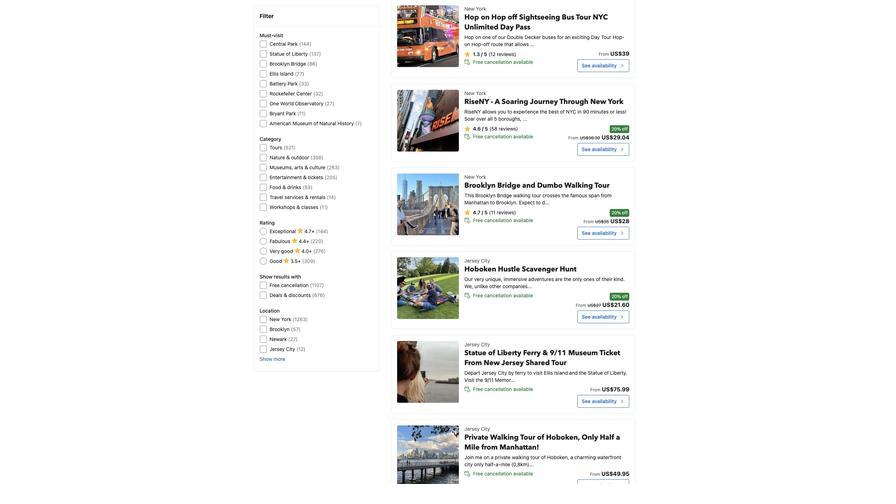 Task type: vqa. For each thing, say whether or not it's contained in the screenshot.


Task type: locate. For each thing, give the bounding box(es) containing it.
jersey city (12)
[[270, 346, 306, 352]]

2 free cancellation available from the top
[[473, 134, 534, 140]]

0 horizontal spatial liberty
[[292, 51, 308, 57]]

allows down double
[[515, 41, 529, 47]]

very
[[270, 248, 280, 254]]

reviews) down brooklyn.
[[497, 210, 516, 216]]

new york hop on hop off sightseeing bus tour nyc unlimited day pass hop on one of our double decker buses for an exciting day tour hop- on hop-off route that allows ...
[[465, 6, 625, 47]]

0 horizontal spatial walking
[[491, 433, 519, 443]]

1 20% from the top
[[612, 126, 621, 132]]

(11) down one world observatory (27)
[[298, 110, 306, 117]]

brooklyn (57)
[[270, 326, 301, 332]]

1 horizontal spatial day
[[592, 34, 600, 40]]

that
[[505, 41, 514, 47]]

ellis down 'shared'
[[544, 370, 553, 376]]

tour up expect
[[532, 193, 542, 199]]

reviews) for walking
[[497, 210, 516, 216]]

availability for hoboken hustle scavenger hunt
[[592, 314, 617, 320]]

me
[[476, 455, 483, 461]]

new york (1263)
[[270, 316, 308, 323]]

workshops & classes (11)
[[270, 204, 328, 210]]

1 horizontal spatial walking
[[565, 181, 593, 190]]

and
[[523, 181, 536, 190], [570, 370, 578, 376]]

new up this at the right top of page
[[465, 174, 475, 180]]

0 vertical spatial (27)
[[325, 101, 335, 107]]

museum inside jersey city statue of liberty ferry & 9/11 museum ticket from new jersey shared tour depart jersey city by ferry to visit ellis island and the statue of liberty. visit the 9/11 memor...
[[569, 348, 598, 358]]

20% up us$29.04
[[612, 126, 621, 132]]

2 see from the top
[[582, 146, 591, 152]]

cancellation down other
[[485, 293, 512, 299]]

dumbo
[[538, 181, 563, 190]]

availability
[[592, 62, 617, 69], [592, 146, 617, 152], [592, 230, 617, 236], [592, 314, 617, 320], [592, 399, 617, 405]]

0 vertical spatial walking
[[565, 181, 593, 190]]

see availability for hoboken hustle scavenger hunt
[[582, 314, 617, 320]]

4 see availability from the top
[[582, 314, 617, 320]]

0 vertical spatial 20%
[[612, 126, 621, 132]]

city for hoboken
[[481, 258, 490, 264]]

statue up from us$75.99 on the right bottom
[[588, 370, 603, 376]]

brooklyn up newark
[[270, 326, 290, 332]]

tour inside new york brooklyn bridge and dumbo walking tour this brooklyn bridge walking tour crosses the famous span from manhattan to brooklyn. expect to d...
[[595, 181, 610, 190]]

1 vertical spatial (11)
[[320, 204, 328, 210]]

0 horizontal spatial day
[[501, 22, 514, 32]]

1 vertical spatial hop-
[[472, 41, 484, 47]]

2 vertical spatial /
[[482, 210, 484, 216]]

1 vertical spatial show
[[260, 356, 272, 362]]

5 see from the top
[[582, 399, 591, 405]]

90
[[583, 109, 590, 115]]

0 vertical spatial ...
[[531, 41, 535, 47]]

ellis up battery
[[270, 71, 279, 77]]

0 vertical spatial island
[[280, 71, 294, 77]]

adventures
[[529, 276, 554, 282]]

1 vertical spatial liberty
[[498, 348, 522, 358]]

1 horizontal spatial museum
[[569, 348, 598, 358]]

allows up all
[[483, 109, 497, 115]]

new inside new york brooklyn bridge and dumbo walking tour this brooklyn bridge walking tour crosses the famous span from manhattan to brooklyn. expect to d...
[[465, 174, 475, 180]]

& down 'services'
[[297, 204, 300, 210]]

0 horizontal spatial 9/11
[[485, 377, 494, 383]]

availability for brooklyn bridge and dumbo walking tour
[[592, 230, 617, 236]]

off inside the "20% off from us$27 us$21.60"
[[623, 294, 628, 299]]

liberty up by
[[498, 348, 522, 358]]

of inside new york hop on hop off sightseeing bus tour nyc unlimited day pass hop on one of our double decker buses for an exciting day tour hop- on hop-off route that allows ...
[[493, 34, 497, 40]]

kind.
[[614, 276, 625, 282]]

1 vertical spatial walking
[[512, 455, 530, 461]]

cancellation down 4.6 / 5 (58 reviews)
[[485, 134, 512, 140]]

on inside jersey city private walking tour of hoboken, only half a mile from manhattan! join me on a private walking tour of hoboken, a charming waterfront city only half-a-mile (0,8km)...
[[484, 455, 490, 461]]

0 vertical spatial (11)
[[298, 110, 306, 117]]

1 horizontal spatial island
[[555, 370, 568, 376]]

2 vertical spatial reviews)
[[497, 210, 516, 216]]

from left us$35
[[584, 219, 594, 224]]

nyc inside new york hop on hop off sightseeing bus tour nyc unlimited day pass hop on one of our double decker buses for an exciting day tour hop- on hop-off route that allows ...
[[593, 12, 608, 22]]

walking inside new york brooklyn bridge and dumbo walking tour this brooklyn bridge walking tour crosses the famous span from manhattan to brooklyn. expect to d...
[[514, 193, 531, 199]]

0 horizontal spatial (11)
[[298, 110, 306, 117]]

... down experience
[[523, 116, 528, 122]]

see down 20% off from us$35 us$28
[[582, 230, 591, 236]]

available
[[514, 59, 534, 65], [514, 134, 534, 140], [514, 217, 534, 223], [514, 293, 534, 299], [514, 386, 534, 392], [514, 471, 534, 477]]

newark (27)
[[270, 336, 298, 342]]

jersey
[[465, 258, 480, 264], [465, 342, 480, 348], [270, 346, 285, 352], [502, 358, 524, 368], [482, 370, 497, 376], [465, 426, 480, 432]]

1 vertical spatial hoboken,
[[548, 455, 570, 461]]

riseny left -
[[465, 97, 489, 107]]

free down 4.6
[[473, 134, 483, 140]]

off inside 20% off from us$36.30 us$29.04
[[623, 126, 628, 132]]

scavenger
[[522, 265, 558, 274]]

4.7
[[473, 210, 481, 216]]

ellis island (77)
[[270, 71, 305, 77]]

hoboken, left "only"
[[547, 433, 580, 443]]

visit down 'shared'
[[534, 370, 543, 376]]

york inside new york hop on hop off sightseeing bus tour nyc unlimited day pass hop on one of our double decker buses for an exciting day tour hop- on hop-off route that allows ...
[[476, 6, 487, 12]]

city for private
[[481, 426, 490, 432]]

from us$75.99
[[591, 386, 630, 393]]

1 show from the top
[[260, 274, 273, 280]]

1 horizontal spatial visit
[[534, 370, 543, 376]]

see for brooklyn bridge and dumbo walking tour
[[582, 230, 591, 236]]

(59)
[[303, 184, 313, 190]]

0 horizontal spatial nyc
[[566, 109, 577, 115]]

/ for riseny
[[482, 126, 484, 132]]

0 vertical spatial 9/11
[[550, 348, 567, 358]]

walking up the manhattan!
[[491, 433, 519, 443]]

1 vertical spatial 9/11
[[485, 377, 494, 383]]

2 20% from the top
[[612, 210, 621, 216]]

we,
[[465, 283, 474, 289]]

island inside jersey city statue of liberty ferry & 9/11 museum ticket from new jersey shared tour depart jersey city by ferry to visit ellis island and the statue of liberty. visit the 9/11 memor...
[[555, 370, 568, 376]]

museum
[[293, 120, 312, 126], [569, 348, 598, 358]]

hoboken
[[465, 265, 497, 274]]

5 see availability from the top
[[582, 399, 617, 405]]

0 vertical spatial museum
[[293, 120, 312, 126]]

all
[[488, 116, 493, 122]]

jersey up hoboken
[[465, 258, 480, 264]]

available down boroughs,
[[514, 134, 534, 140]]

0 horizontal spatial ellis
[[270, 71, 279, 77]]

from us$39
[[599, 50, 630, 57]]

1 vertical spatial allows
[[483, 109, 497, 115]]

0 vertical spatial park
[[288, 41, 298, 47]]

and inside new york brooklyn bridge and dumbo walking tour this brooklyn bridge walking tour crosses the famous span from manhattan to brooklyn. expect to d...
[[523, 181, 536, 190]]

20% inside 20% off from us$35 us$28
[[612, 210, 621, 216]]

2 vertical spatial 20%
[[612, 294, 621, 299]]

20% inside the "20% off from us$27 us$21.60"
[[612, 294, 621, 299]]

jersey inside "jersey city hoboken hustle scavenger hunt our very unique, immersive adventures are the only ones of their kind. we, unlike other companies..."
[[465, 258, 480, 264]]

hustle
[[498, 265, 521, 274]]

the inside new york brooklyn bridge and dumbo walking tour this brooklyn bridge walking tour crosses the famous span from manhattan to brooklyn. expect to d...
[[562, 193, 569, 199]]

rentals
[[310, 194, 326, 200]]

jersey for statue
[[465, 342, 480, 348]]

0 vertical spatial statue
[[270, 51, 285, 57]]

journey
[[530, 97, 558, 107]]

us$28
[[611, 218, 630, 224]]

results
[[274, 274, 290, 280]]

4 availability from the top
[[592, 314, 617, 320]]

statue up depart
[[465, 348, 487, 358]]

1 horizontal spatial only
[[573, 276, 583, 282]]

york inside new york brooklyn bridge and dumbo walking tour this brooklyn bridge walking tour crosses the famous span from manhattan to brooklyn. expect to d...
[[476, 174, 487, 180]]

best
[[549, 109, 559, 115]]

see availability for brooklyn bridge and dumbo walking tour
[[582, 230, 617, 236]]

1 horizontal spatial ellis
[[544, 370, 553, 376]]

1 vertical spatial riseny
[[465, 109, 481, 115]]

one world observatory (27)
[[270, 101, 335, 107]]

/ right 1.3
[[482, 51, 483, 57]]

immersive
[[504, 276, 527, 282]]

from left us$75.99
[[591, 388, 601, 393]]

1 vertical spatial only
[[474, 462, 484, 468]]

1 horizontal spatial allows
[[515, 41, 529, 47]]

1 horizontal spatial and
[[570, 370, 578, 376]]

unique,
[[486, 276, 503, 282]]

... inside "new york riseny - a soaring journey through new york riseny allows you to experience the best of nyc in 90 minutes or less! soar over all 5 boroughs, ..."
[[523, 116, 528, 122]]

0 vertical spatial nyc
[[593, 12, 608, 22]]

0 vertical spatial visit
[[274, 32, 283, 38]]

cancellation
[[485, 59, 512, 65], [485, 134, 512, 140], [485, 217, 512, 223], [281, 282, 309, 288], [485, 293, 512, 299], [485, 386, 512, 392], [485, 471, 512, 477]]

tour inside jersey city private walking tour of hoboken, only half a mile from manhattan! join me on a private walking tour of hoboken, a charming waterfront city only half-a-mile (0,8km)...
[[531, 455, 540, 461]]

1 see availability from the top
[[582, 62, 617, 69]]

3 see from the top
[[582, 230, 591, 236]]

walking inside jersey city private walking tour of hoboken, only half a mile from manhattan! join me on a private walking tour of hoboken, a charming waterfront city only half-a-mile (0,8km)...
[[512, 455, 530, 461]]

0 vertical spatial riseny
[[465, 97, 489, 107]]

must-
[[260, 32, 274, 38]]

york up manhattan
[[476, 174, 487, 180]]

5 left (58
[[485, 126, 488, 132]]

0 horizontal spatial museum
[[293, 120, 312, 126]]

20% inside 20% off from us$36.30 us$29.04
[[612, 126, 621, 132]]

1 horizontal spatial 9/11
[[550, 348, 567, 358]]

1 vertical spatial ellis
[[544, 370, 553, 376]]

visit up central
[[274, 32, 283, 38]]

unlimited
[[465, 22, 499, 32]]

see for statue of liberty ferry & 9/11 museum ticket from new jersey shared tour
[[582, 399, 591, 405]]

4.0+
[[302, 248, 312, 254]]

see for riseny - a soaring journey through new york
[[582, 146, 591, 152]]

new for brooklyn
[[465, 174, 475, 180]]

20%
[[612, 126, 621, 132], [612, 210, 621, 216], [612, 294, 621, 299]]

4.6
[[473, 126, 481, 132]]

0 vertical spatial show
[[260, 274, 273, 280]]

(58
[[490, 126, 498, 132]]

4.7 / 5 (11 reviews)
[[473, 210, 516, 216]]

1 vertical spatial 20%
[[612, 210, 621, 216]]

tour
[[532, 193, 542, 199], [531, 455, 540, 461]]

4 see from the top
[[582, 314, 591, 320]]

from right span
[[601, 193, 612, 199]]

jersey down newark
[[270, 346, 285, 352]]

0 vertical spatial day
[[501, 22, 514, 32]]

to right ferry
[[528, 370, 532, 376]]

1 vertical spatial reviews)
[[499, 126, 518, 132]]

0 vertical spatial from
[[601, 193, 612, 199]]

hunt
[[560, 265, 577, 274]]

... down decker at right
[[531, 41, 535, 47]]

new inside jersey city statue of liberty ferry & 9/11 museum ticket from new jersey shared tour depart jersey city by ferry to visit ellis island and the statue of liberty. visit the 9/11 memor...
[[484, 358, 500, 368]]

1 vertical spatial museum
[[569, 348, 598, 358]]

jersey for (12)
[[270, 346, 285, 352]]

free
[[473, 59, 483, 65], [473, 134, 483, 140], [473, 217, 483, 223], [270, 282, 280, 288], [473, 293, 483, 299], [473, 386, 483, 392], [473, 471, 483, 477]]

a right half
[[617, 433, 621, 443]]

2 horizontal spatial a
[[617, 433, 621, 443]]

see availability down from us$75.99 on the right bottom
[[582, 399, 617, 405]]

jersey up private
[[465, 426, 480, 432]]

city inside "jersey city hoboken hustle scavenger hunt our very unique, immersive adventures are the only ones of their kind. we, unlike other companies..."
[[481, 258, 490, 264]]

1 horizontal spatial ...
[[531, 41, 535, 47]]

/ right 4.7 on the top right
[[482, 210, 484, 216]]

1 vertical spatial nyc
[[566, 109, 577, 115]]

reviews) for day
[[497, 51, 517, 57]]

bryant
[[270, 110, 285, 117]]

& down (59)
[[305, 194, 309, 200]]

new for hop
[[465, 6, 475, 12]]

1 see from the top
[[582, 62, 591, 69]]

show more
[[260, 356, 285, 362]]

3 availability from the top
[[592, 230, 617, 236]]

see availability for hop on hop off sightseeing bus tour nyc unlimited day pass
[[582, 62, 617, 69]]

(27) down (57)
[[289, 336, 298, 342]]

free cancellation available
[[473, 59, 534, 65], [473, 134, 534, 140], [473, 217, 534, 223], [473, 293, 534, 299], [473, 386, 534, 392], [473, 471, 534, 477]]

3 see availability from the top
[[582, 230, 617, 236]]

new up memor...
[[484, 358, 500, 368]]

2 show from the top
[[260, 356, 272, 362]]

off up us$28
[[623, 210, 628, 216]]

0 vertical spatial and
[[523, 181, 536, 190]]

availability down us$35
[[592, 230, 617, 236]]

statue down central
[[270, 51, 285, 57]]

1 horizontal spatial (144)
[[316, 228, 328, 234]]

available down expect
[[514, 217, 534, 223]]

brooklyn up manhattan
[[476, 193, 496, 199]]

2 vertical spatial bridge
[[497, 193, 512, 199]]

1 vertical spatial /
[[482, 126, 484, 132]]

history
[[338, 120, 354, 126]]

jersey for hoboken
[[465, 258, 480, 264]]

the inside "jersey city hoboken hustle scavenger hunt our very unique, immersive adventures are the only ones of their kind. we, unlike other companies..."
[[564, 276, 572, 282]]

a left charming
[[571, 455, 574, 461]]

city
[[481, 258, 490, 264], [481, 342, 490, 348], [286, 346, 295, 352], [498, 370, 507, 376], [481, 426, 490, 432]]

5
[[484, 51, 488, 57], [494, 116, 497, 122], [485, 126, 488, 132], [485, 210, 488, 216]]

filter
[[260, 13, 274, 19]]

free cancellation available down mile on the right bottom of page
[[473, 471, 534, 477]]

battery
[[270, 81, 286, 87]]

1 free cancellation available from the top
[[473, 59, 534, 65]]

observatory
[[295, 101, 324, 107]]

1 vertical spatial island
[[555, 370, 568, 376]]

1 availability from the top
[[592, 62, 617, 69]]

1 vertical spatial visit
[[534, 370, 543, 376]]

0 horizontal spatial island
[[280, 71, 294, 77]]

0 horizontal spatial allows
[[483, 109, 497, 115]]

from
[[599, 51, 609, 57], [569, 135, 579, 141], [584, 219, 594, 224], [576, 303, 587, 308], [465, 358, 482, 368], [591, 388, 601, 393], [590, 472, 601, 477]]

tour up (0,8km)...
[[531, 455, 540, 461]]

drinks
[[288, 184, 301, 190]]

0 vertical spatial only
[[573, 276, 583, 282]]

are
[[556, 276, 563, 282]]

show inside button
[[260, 356, 272, 362]]

0 vertical spatial reviews)
[[497, 51, 517, 57]]

free down me
[[473, 471, 483, 477]]

jersey up by
[[502, 358, 524, 368]]

d...
[[542, 200, 550, 206]]

free cancellation (1107)
[[270, 282, 324, 288]]

9/11 left memor...
[[485, 377, 494, 383]]

ellis
[[270, 71, 279, 77], [544, 370, 553, 376]]

tour inside new york brooklyn bridge and dumbo walking tour this brooklyn bridge walking tour crosses the famous span from manhattan to brooklyn. expect to d...
[[532, 193, 542, 199]]

/ right 4.6
[[482, 126, 484, 132]]

0 horizontal spatial ...
[[523, 116, 528, 122]]

(1107)
[[310, 282, 324, 288]]

2 vertical spatial park
[[286, 110, 296, 117]]

available down that
[[514, 59, 534, 65]]

walking
[[514, 193, 531, 199], [512, 455, 530, 461]]

york up brooklyn (57)
[[281, 316, 292, 323]]

(77)
[[295, 71, 305, 77]]

mile
[[501, 462, 511, 468]]

to inside "new york riseny - a soaring journey through new york riseny allows you to experience the best of nyc in 90 minutes or less! soar over all 5 boroughs, ..."
[[508, 109, 512, 115]]

off for dumbo
[[623, 210, 628, 216]]

3 20% from the top
[[612, 294, 621, 299]]

0 horizontal spatial visit
[[274, 32, 283, 38]]

riseny up soar
[[465, 109, 481, 115]]

tour
[[576, 12, 592, 22], [602, 34, 612, 40], [595, 181, 610, 190], [552, 358, 567, 368], [521, 433, 536, 443]]

(86)
[[308, 61, 318, 67]]

our
[[499, 34, 506, 40]]

2 availability from the top
[[592, 146, 617, 152]]

reviews) down boroughs,
[[499, 126, 518, 132]]

(11)
[[298, 110, 306, 117], [320, 204, 328, 210]]

see down "us$36.30"
[[582, 146, 591, 152]]

0 vertical spatial /
[[482, 51, 483, 57]]

0 horizontal spatial from
[[482, 443, 498, 453]]

1 horizontal spatial from
[[601, 193, 612, 199]]

(144) up (220)
[[316, 228, 328, 234]]

less!
[[617, 109, 627, 115]]

5 availability from the top
[[592, 399, 617, 405]]

2 see availability from the top
[[582, 146, 617, 152]]

new inside new york hop on hop off sightseeing bus tour nyc unlimited day pass hop on one of our double decker buses for an exciting day tour hop- on hop-off route that allows ...
[[465, 6, 475, 12]]

statue of liberty ferry & 9/11 museum ticket from new jersey shared tour image
[[397, 341, 459, 403]]

waterfront
[[598, 455, 622, 461]]

(57)
[[291, 326, 301, 332]]

famous
[[571, 193, 588, 199]]

20% off from us$35 us$28
[[584, 210, 630, 224]]

see down from us$75.99 on the right bottom
[[582, 399, 591, 405]]

liberty inside jersey city statue of liberty ferry & 9/11 museum ticket from new jersey shared tour depart jersey city by ferry to visit ellis island and the statue of liberty. visit the 9/11 memor...
[[498, 348, 522, 358]]

hop- up us$39 in the top right of the page
[[613, 34, 625, 40]]

available down (0,8km)...
[[514, 471, 534, 477]]

visit inside jersey city statue of liberty ferry & 9/11 museum ticket from new jersey shared tour depart jersey city by ferry to visit ellis island and the statue of liberty. visit the 9/11 memor...
[[534, 370, 543, 376]]

see availability for riseny - a soaring journey through new york
[[582, 146, 617, 152]]

park down world at the top of the page
[[286, 110, 296, 117]]

private walking tour of hoboken, only half a mile from manhattan! image
[[397, 426, 459, 485]]

reviews)
[[497, 51, 517, 57], [499, 126, 518, 132], [497, 210, 516, 216]]

from left us$27
[[576, 303, 587, 308]]

available down ferry
[[514, 386, 534, 392]]

1.3
[[473, 51, 480, 57]]

city for statue
[[481, 342, 490, 348]]

from inside from us$49.95
[[590, 472, 601, 477]]

(276)
[[314, 248, 326, 254]]

park for battery park
[[288, 81, 298, 87]]

9/11
[[550, 348, 567, 358], [485, 377, 494, 383]]

us$21.60
[[603, 302, 630, 308]]

0 vertical spatial walking
[[514, 193, 531, 199]]

1 vertical spatial tour
[[531, 455, 540, 461]]

off inside 20% off from us$35 us$28
[[623, 210, 628, 216]]

-
[[491, 97, 494, 107]]

1 horizontal spatial liberty
[[498, 348, 522, 358]]

on up unlimited
[[481, 12, 490, 22]]

(11) down rentals
[[320, 204, 328, 210]]

0 vertical spatial allows
[[515, 41, 529, 47]]

york for riseny - a soaring journey through new york
[[476, 90, 487, 96]]

to left d...
[[537, 200, 541, 206]]

1 available from the top
[[514, 59, 534, 65]]

1 vertical spatial from
[[482, 443, 498, 453]]

off up us$21.60
[[623, 294, 628, 299]]

park up rockefeller center (32)
[[288, 81, 298, 87]]

free cancellation available down 4.6 / 5 (58 reviews)
[[473, 134, 534, 140]]

0 vertical spatial (144)
[[299, 41, 312, 47]]

0 vertical spatial hop-
[[613, 34, 625, 40]]

1 vertical spatial ...
[[523, 116, 528, 122]]

0 vertical spatial bridge
[[291, 61, 306, 67]]

very good
[[270, 248, 293, 254]]

1 vertical spatial (27)
[[289, 336, 298, 342]]

from up depart
[[465, 358, 482, 368]]

5 for -
[[485, 126, 488, 132]]

(205)
[[325, 174, 338, 180]]

1 vertical spatial statue
[[465, 348, 487, 358]]

from left "us$36.30"
[[569, 135, 579, 141]]

20% up us$21.60
[[612, 294, 621, 299]]

city
[[465, 462, 473, 468]]

(12
[[489, 51, 496, 57]]

5 left (12
[[484, 51, 488, 57]]

new up soar
[[465, 90, 475, 96]]

must-visit
[[260, 32, 283, 38]]

walking inside jersey city private walking tour of hoboken, only half a mile from manhattan! join me on a private walking tour of hoboken, a charming waterfront city only half-a-mile (0,8km)...
[[491, 433, 519, 443]]

1 horizontal spatial (11)
[[320, 204, 328, 210]]

allows
[[515, 41, 529, 47], [483, 109, 497, 115]]

5 right all
[[494, 116, 497, 122]]

1 horizontal spatial hop-
[[613, 34, 625, 40]]

on right me
[[484, 455, 490, 461]]

20% for riseny - a soaring journey through new york
[[612, 126, 621, 132]]

1 vertical spatial walking
[[491, 433, 519, 443]]

free cancellation available down 4.7 / 5 (11 reviews)
[[473, 217, 534, 223]]

new for riseny
[[465, 90, 475, 96]]

1 riseny from the top
[[465, 97, 489, 107]]

20% for hoboken hustle scavenger hunt
[[612, 294, 621, 299]]

a
[[617, 433, 621, 443], [491, 455, 494, 461], [571, 455, 574, 461]]

9/11 right ferry
[[550, 348, 567, 358]]

memor...
[[495, 377, 515, 383]]

city inside jersey city private walking tour of hoboken, only half a mile from manhattan! join me on a private walking tour of hoboken, a charming waterfront city only half-a-mile (0,8km)...
[[481, 426, 490, 432]]

1 vertical spatial (144)
[[316, 228, 328, 234]]

0 horizontal spatial only
[[474, 462, 484, 468]]

see availability down from us$39
[[582, 62, 617, 69]]

1 horizontal spatial a
[[571, 455, 574, 461]]

see availability down us$27
[[582, 314, 617, 320]]

only inside jersey city private walking tour of hoboken, only half a mile from manhattan! join me on a private walking tour of hoboken, a charming waterfront city only half-a-mile (0,8km)...
[[474, 462, 484, 468]]

from down charming
[[590, 472, 601, 477]]

jersey inside jersey city private walking tour of hoboken, only half a mile from manhattan! join me on a private walking tour of hoboken, a charming waterfront city only half-a-mile (0,8km)...
[[465, 426, 480, 432]]

/ for bridge
[[482, 210, 484, 216]]

(33)
[[299, 81, 309, 87]]

0 vertical spatial hoboken,
[[547, 433, 580, 443]]

park for bryant park
[[286, 110, 296, 117]]

day right exciting
[[592, 34, 600, 40]]

1 vertical spatial park
[[288, 81, 298, 87]]

off down one
[[484, 41, 490, 47]]

jersey up depart
[[465, 342, 480, 348]]



Task type: describe. For each thing, give the bounding box(es) containing it.
american museum of natural history (7)
[[270, 120, 362, 126]]

(137)
[[310, 51, 321, 57]]

hop on hop off sightseeing bus tour nyc unlimited day pass image
[[397, 5, 459, 67]]

brooklyn up this at the right top of page
[[465, 181, 496, 190]]

cancellation down memor...
[[485, 386, 512, 392]]

deals
[[270, 292, 283, 298]]

& down museums, arts & culture (263)
[[303, 174, 307, 180]]

availability for statue of liberty ferry & 9/11 museum ticket from new jersey shared tour
[[592, 399, 617, 405]]

5 free cancellation available from the top
[[473, 386, 534, 392]]

deals & discounts (676)
[[270, 292, 325, 298]]

cancellation down the a-
[[485, 471, 512, 477]]

expect
[[519, 200, 535, 206]]

tours
[[270, 145, 282, 151]]

from inside from us$39
[[599, 51, 609, 57]]

for
[[558, 34, 564, 40]]

1 horizontal spatial (27)
[[325, 101, 335, 107]]

(1263)
[[293, 316, 308, 323]]

show more button
[[260, 356, 285, 363]]

1 horizontal spatial statue
[[465, 348, 487, 358]]

4.6 / 5 (58 reviews)
[[473, 126, 518, 132]]

0 horizontal spatial hop-
[[472, 41, 484, 47]]

arts
[[295, 164, 304, 171]]

5 available from the top
[[514, 386, 534, 392]]

more
[[274, 356, 285, 362]]

good
[[270, 258, 282, 264]]

from inside jersey city statue of liberty ferry & 9/11 museum ticket from new jersey shared tour depart jersey city by ferry to visit ellis island and the statue of liberty. visit the 9/11 memor...
[[465, 358, 482, 368]]

york for hop on hop off sightseeing bus tour nyc unlimited day pass
[[476, 6, 487, 12]]

liberty.
[[611, 370, 628, 376]]

from us$49.95
[[590, 471, 630, 477]]

city for (12)
[[286, 346, 295, 352]]

1 vertical spatial day
[[592, 34, 600, 40]]

location
[[260, 308, 280, 314]]

(11
[[490, 210, 496, 216]]

0 vertical spatial ellis
[[270, 71, 279, 77]]

ferry
[[516, 370, 526, 376]]

cancellation down 1.3 / 5 (12 reviews)
[[485, 59, 512, 65]]

walking inside new york brooklyn bridge and dumbo walking tour this brooklyn bridge walking tour crosses the famous span from manhattan to brooklyn. expect to d...
[[565, 181, 593, 190]]

20% for brooklyn bridge and dumbo walking tour
[[612, 210, 621, 216]]

/ for unlimited
[[482, 51, 483, 57]]

0 horizontal spatial a
[[491, 455, 494, 461]]

depart
[[465, 370, 480, 376]]

riseny - a soaring journey through new york image
[[397, 90, 459, 152]]

services
[[285, 194, 304, 200]]

4 available from the top
[[514, 293, 534, 299]]

from inside new york brooklyn bridge and dumbo walking tour this brooklyn bridge walking tour crosses the famous span from manhattan to brooklyn. expect to d...
[[601, 193, 612, 199]]

ellis inside jersey city statue of liberty ferry & 9/11 museum ticket from new jersey shared tour depart jersey city by ferry to visit ellis island and the statue of liberty. visit the 9/11 memor...
[[544, 370, 553, 376]]

travel services & rentals (14)
[[270, 194, 336, 200]]

brooklyn.
[[497, 200, 518, 206]]

their
[[602, 276, 613, 282]]

& right arts
[[305, 164, 308, 171]]

join
[[465, 455, 474, 461]]

and inside jersey city statue of liberty ferry & 9/11 museum ticket from new jersey shared tour depart jersey city by ferry to visit ellis island and the statue of liberty. visit the 9/11 memor...
[[570, 370, 578, 376]]

decker
[[525, 34, 541, 40]]

cancellation down with
[[281, 282, 309, 288]]

on down unlimited
[[465, 41, 471, 47]]

crosses
[[543, 193, 561, 199]]

& inside jersey city statue of liberty ferry & 9/11 museum ticket from new jersey shared tour depart jersey city by ferry to visit ellis island and the statue of liberty. visit the 9/11 memor...
[[543, 348, 549, 358]]

see for hoboken hustle scavenger hunt
[[582, 314, 591, 320]]

free down 4.7 on the top right
[[473, 217, 483, 223]]

to up (11
[[491, 200, 495, 206]]

brooklyn bridge and dumbo walking tour image
[[397, 174, 459, 235]]

show for show results with
[[260, 274, 273, 280]]

see for hop on hop off sightseeing bus tour nyc unlimited day pass
[[582, 62, 591, 69]]

food
[[270, 184, 281, 190]]

us$75.99
[[602, 386, 630, 393]]

reviews) for allows
[[499, 126, 518, 132]]

park for central park
[[288, 41, 298, 47]]

span
[[589, 193, 600, 199]]

museums,
[[270, 164, 293, 171]]

hoboken hustle scavenger hunt image
[[397, 258, 459, 319]]

rockefeller
[[270, 91, 295, 97]]

ferry
[[524, 348, 541, 358]]

2 riseny from the top
[[465, 109, 481, 115]]

5 for on
[[484, 51, 488, 57]]

only inside "jersey city hoboken hustle scavenger hunt our very unique, immersive adventures are the only ones of their kind. we, unlike other companies..."
[[573, 276, 583, 282]]

our
[[465, 276, 473, 282]]

us$35
[[596, 219, 610, 224]]

new york riseny - a soaring journey through new york riseny allows you to experience the best of nyc in 90 minutes or less! soar over all 5 boroughs, ...
[[465, 90, 627, 122]]

buses
[[543, 34, 556, 40]]

0 horizontal spatial statue
[[270, 51, 285, 57]]

from inside the "20% off from us$27 us$21.60"
[[576, 303, 587, 308]]

of inside "new york riseny - a soaring journey through new york riseny allows you to experience the best of nyc in 90 minutes or less! soar over all 5 boroughs, ..."
[[561, 109, 565, 115]]

outdoor
[[291, 155, 310, 161]]

off up pass at right
[[508, 12, 518, 22]]

allows inside new york hop on hop off sightseeing bus tour nyc unlimited day pass hop on one of our double decker buses for an exciting day tour hop- on hop-off route that allows ...
[[515, 41, 529, 47]]

new up minutes
[[591, 97, 607, 107]]

an
[[566, 34, 571, 40]]

only
[[582, 433, 599, 443]]

world
[[281, 101, 294, 107]]

& right 'deals'
[[284, 292, 287, 298]]

bus
[[562, 12, 575, 22]]

from inside from us$75.99
[[591, 388, 601, 393]]

from inside 20% off from us$36.30 us$29.04
[[569, 135, 579, 141]]

rating
[[260, 220, 275, 226]]

see availability for statue of liberty ferry & 9/11 museum ticket from new jersey shared tour
[[582, 399, 617, 405]]

& right food
[[283, 184, 286, 190]]

us$39
[[611, 50, 630, 57]]

from inside jersey city private walking tour of hoboken, only half a mile from manhattan! join me on a private walking tour of hoboken, a charming waterfront city only half-a-mile (0,8km)...
[[482, 443, 498, 453]]

6 free cancellation available from the top
[[473, 471, 534, 477]]

... inside new york hop on hop off sightseeing bus tour nyc unlimited day pass hop on one of our double decker buses for an exciting day tour hop- on hop-off route that allows ...
[[531, 41, 535, 47]]

tour inside jersey city statue of liberty ferry & 9/11 museum ticket from new jersey shared tour depart jersey city by ferry to visit ellis island and the statue of liberty. visit the 9/11 memor...
[[552, 358, 567, 368]]

3 free cancellation available from the top
[[473, 217, 534, 223]]

off for soaring
[[623, 126, 628, 132]]

this
[[465, 193, 475, 199]]

tour inside jersey city private walking tour of hoboken, only half a mile from manhattan! join me on a private walking tour of hoboken, a charming waterfront city only half-a-mile (0,8km)...
[[521, 433, 536, 443]]

3.5+ (309)
[[291, 258, 315, 264]]

category
[[260, 136, 282, 142]]

0 horizontal spatial (27)
[[289, 336, 298, 342]]

central park (144)
[[270, 41, 312, 47]]

unlike
[[475, 283, 488, 289]]

(32)
[[314, 91, 323, 97]]

jersey city statue of liberty ferry & 9/11 museum ticket from new jersey shared tour depart jersey city by ferry to visit ellis island and the statue of liberty. visit the 9/11 memor...
[[465, 342, 628, 383]]

jersey city hoboken hustle scavenger hunt our very unique, immersive adventures are the only ones of their kind. we, unlike other companies...
[[465, 258, 625, 289]]

availability for hop on hop off sightseeing bus tour nyc unlimited day pass
[[592, 62, 617, 69]]

free up 'deals'
[[270, 282, 280, 288]]

central
[[270, 41, 286, 47]]

(7)
[[356, 120, 362, 126]]

1 vertical spatial bridge
[[498, 181, 521, 190]]

us$29.04
[[602, 134, 630, 141]]

fabulous
[[270, 238, 290, 244]]

new for (1263)
[[270, 316, 280, 323]]

by
[[509, 370, 514, 376]]

4 free cancellation available from the top
[[473, 293, 534, 299]]

tour right bus
[[576, 12, 592, 22]]

york up the "or"
[[608, 97, 624, 107]]

soaring
[[502, 97, 529, 107]]

a
[[495, 97, 500, 107]]

jersey right depart
[[482, 370, 497, 376]]

free down 1.3
[[473, 59, 483, 65]]

(676)
[[312, 292, 325, 298]]

to inside jersey city statue of liberty ferry & 9/11 museum ticket from new jersey shared tour depart jersey city by ferry to visit ellis island and the statue of liberty. visit the 9/11 memor...
[[528, 370, 532, 376]]

4.4+ (220)
[[299, 238, 324, 244]]

show results with
[[260, 274, 301, 280]]

bryant park (11)
[[270, 110, 306, 117]]

tickets
[[308, 174, 323, 180]]

from inside 20% off from us$35 us$28
[[584, 219, 594, 224]]

us$36.30
[[580, 135, 601, 141]]

battery park (33)
[[270, 81, 309, 87]]

discounts
[[289, 292, 311, 298]]

a-
[[496, 462, 501, 468]]

allows inside "new york riseny - a soaring journey through new york riseny allows you to experience the best of nyc in 90 minutes or less! soar over all 5 boroughs, ..."
[[483, 109, 497, 115]]

the inside "new york riseny - a soaring journey through new york riseny allows you to experience the best of nyc in 90 minutes or less! soar over all 5 boroughs, ..."
[[540, 109, 548, 115]]

5 inside "new york riseny - a soaring journey through new york riseny allows you to experience the best of nyc in 90 minutes or less! soar over all 5 boroughs, ..."
[[494, 116, 497, 122]]

off for hunt
[[623, 294, 628, 299]]

cancellation down 4.7 / 5 (11 reviews)
[[485, 217, 512, 223]]

& down (521)
[[287, 155, 290, 161]]

york for brooklyn bridge and dumbo walking tour
[[476, 174, 487, 180]]

(521)
[[284, 145, 296, 151]]

or
[[610, 109, 615, 115]]

availability for riseny - a soaring journey through new york
[[592, 146, 617, 152]]

of inside "jersey city hoboken hustle scavenger hunt our very unique, immersive adventures are the only ones of their kind. we, unlike other companies..."
[[596, 276, 601, 282]]

0 vertical spatial liberty
[[292, 51, 308, 57]]

travel
[[270, 194, 283, 200]]

0 horizontal spatial (144)
[[299, 41, 312, 47]]

on left one
[[476, 34, 481, 40]]

2 available from the top
[[514, 134, 534, 140]]

3 available from the top
[[514, 217, 534, 223]]

free down the unlike
[[473, 293, 483, 299]]

nature & outdoor (356)
[[270, 155, 324, 161]]

(309)
[[302, 258, 315, 264]]

3.5+
[[291, 258, 301, 264]]

5 for bridge
[[485, 210, 488, 216]]

jersey for private
[[465, 426, 480, 432]]

ones
[[584, 276, 595, 282]]

(12)
[[297, 346, 306, 352]]

brooklyn up ellis island (77)
[[270, 61, 290, 67]]

american
[[270, 120, 291, 126]]

visit
[[465, 377, 475, 383]]

2 vertical spatial statue
[[588, 370, 603, 376]]

6 available from the top
[[514, 471, 534, 477]]

tour up from us$39
[[602, 34, 612, 40]]

free down visit
[[473, 386, 483, 392]]

nyc inside "new york riseny - a soaring journey through new york riseny allows you to experience the best of nyc in 90 minutes or less! soar over all 5 boroughs, ..."
[[566, 109, 577, 115]]

show for show more
[[260, 356, 272, 362]]

other
[[490, 283, 502, 289]]



